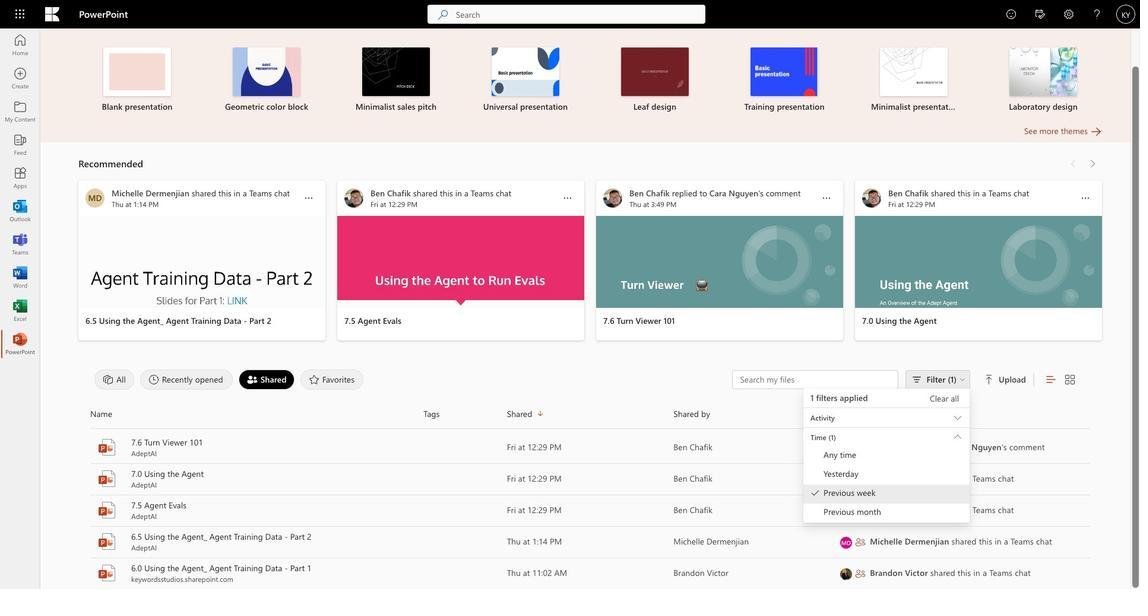 Task type: vqa. For each thing, say whether or not it's contained in the screenshot.
Go To Excel Icon
yes



Task type: describe. For each thing, give the bounding box(es) containing it.
next image
[[1087, 154, 1099, 173]]

tags, column 2 of 5 column header
[[424, 405, 507, 424]]

2 menu from the top
[[804, 447, 970, 523]]

universal presentation image
[[492, 48, 560, 96]]

opens profile card for bvictor@keywordsstudios.com image
[[841, 569, 852, 581]]

training presentation element
[[727, 48, 842, 113]]

geometric color block image
[[233, 48, 301, 96]]

recently opened element
[[140, 370, 233, 390]]

account manager for kate yudina image
[[1117, 5, 1136, 24]]

opens profile card for bchafik@keywordsstudios.com image for name 7.5 agent evals cell
[[841, 506, 852, 518]]

favorites element
[[300, 370, 364, 390]]

go to powerpoint image
[[14, 339, 26, 350]]

geometric color block element
[[209, 48, 324, 113]]

training presentation image
[[751, 48, 819, 96]]

activity, column 5 of 5 column header
[[841, 405, 1091, 424]]

6.5 using the agent_ agent training data - part 2 image
[[78, 216, 326, 308]]

1 tab from the left
[[91, 370, 137, 390]]

powerpoint image for name 7.6 turn viewer 101 cell
[[97, 438, 116, 457]]

opens profile card for bchafik@keywordsstudios.com image
[[841, 474, 852, 486]]

name 7.5 agent evals cell
[[90, 500, 424, 522]]

3 tab from the left
[[236, 370, 297, 390]]

7.0 using the agent group
[[855, 181, 1103, 341]]

6.5 using the agent_ agent training data - part 2 group
[[78, 181, 326, 341]]

feed image
[[14, 139, 26, 151]]

minimalist sales pitch image
[[362, 48, 430, 96]]

laboratory design element
[[986, 48, 1101, 113]]



Task type: locate. For each thing, give the bounding box(es) containing it.
1 menu from the top
[[804, 428, 970, 524]]

powerpoint image inside name 7.6 turn viewer 101 cell
[[97, 438, 116, 457]]

2 tab from the left
[[137, 370, 236, 390]]

powerpoint image inside name 6.0 using the agent_ agent training data - part 1 cell
[[97, 564, 116, 583]]

opens profile card for bchafik@keywordsstudios.com image down opens profile card for bchafik@keywordsstudios.com icon on the bottom
[[841, 506, 852, 518]]

universal presentation element
[[468, 48, 583, 113]]

powerpoint image for name 7.0 using the agent cell
[[97, 470, 116, 489]]

0 vertical spatial powerpoint image
[[97, 470, 116, 489]]

name 6.0 using the agent_ agent training data - part 1 cell
[[90, 563, 424, 585]]

powerpoint image inside name 7.5 agent evals cell
[[97, 501, 116, 520]]

leaf design image
[[621, 48, 689, 96]]

tab
[[91, 370, 137, 390], [137, 370, 236, 390], [236, 370, 297, 390], [297, 370, 367, 390]]

list
[[78, 37, 1103, 125]]

2 opens profile card for bchafik@keywordsstudios.com image from the top
[[841, 506, 852, 518]]

1 powerpoint image from the top
[[97, 470, 116, 489]]

name 6.5 using the agent_ agent training data - part 2 cell
[[90, 532, 424, 553]]

powerpoint image
[[97, 438, 116, 457], [97, 501, 116, 520], [97, 533, 116, 552]]

menu
[[804, 428, 970, 524], [804, 447, 970, 523]]

shared element
[[239, 370, 294, 390]]

powerpoint image for name 7.5 agent evals cell
[[97, 501, 116, 520]]

laboratory design image
[[1010, 48, 1078, 96]]

minimalist presentation image
[[880, 48, 948, 96]]

go to your outlook image
[[14, 206, 26, 217]]

2 vertical spatial powerpoint image
[[97, 533, 116, 552]]

apps image
[[14, 172, 26, 184]]

2 powerpoint image from the top
[[97, 501, 116, 520]]

1 vertical spatial powerpoint image
[[97, 501, 116, 520]]

go to excel image
[[14, 305, 26, 317]]

1 vertical spatial opens profile card for bchafik@keywordsstudios.com image
[[841, 506, 852, 518]]

home image
[[14, 39, 26, 51]]

opens profile card for bchafik@keywordsstudios.com image for name 7.6 turn viewer 101 cell
[[841, 443, 852, 455]]

powerpoint image inside name 6.5 using the agent_ agent training data - part 2 cell
[[97, 533, 116, 552]]

all element
[[94, 370, 134, 390]]

blank presentation element
[[80, 48, 195, 113]]

name 7.0 using the agent cell
[[90, 469, 424, 490]]

7.5 agent evals group
[[337, 181, 585, 341]]

powerpoint image for name 6.0 using the agent_ agent training data - part 1 cell
[[97, 564, 116, 583]]

None search field
[[428, 5, 706, 24]]

application
[[0, 0, 1141, 590]]

create image
[[14, 72, 26, 84]]

organizational logo image
[[45, 7, 59, 21]]

1 powerpoint image from the top
[[97, 438, 116, 457]]

0 vertical spatial opens profile card for bchafik@keywordsstudios.com image
[[841, 443, 852, 455]]

powerpoint image
[[97, 470, 116, 489], [97, 564, 116, 583]]

3 powerpoint image from the top
[[97, 533, 116, 552]]

7.6 turn viewer 101 image
[[596, 216, 844, 308]]

tab list
[[91, 367, 733, 393]]

minimalist sales pitch element
[[339, 48, 454, 113]]

checkbox item
[[804, 485, 970, 504]]

checkbox item inside displaying 5 out of 15 files. status
[[804, 485, 970, 504]]

row
[[90, 405, 1091, 429]]

1 vertical spatial powerpoint image
[[97, 564, 116, 583]]

7.5 agent evals image
[[337, 216, 585, 308]]

7.6 turn viewer 101 group
[[596, 181, 844, 341]]

leaf design element
[[598, 48, 713, 113]]

opens profile card for bchafik@keywordsstudios.com image up opens profile card for bchafik@keywordsstudios.com icon on the bottom
[[841, 443, 852, 455]]

go to teams image
[[14, 239, 26, 251]]

Search my files text field
[[739, 374, 892, 386]]

2 powerpoint image from the top
[[97, 564, 116, 583]]

powerpoint image for name 6.5 using the agent_ agent training data - part 2 cell
[[97, 533, 116, 552]]

displaying 5 out of 15 files. status
[[733, 371, 1078, 524]]

opens profile card for bchafik@keywordsstudios.com image
[[841, 443, 852, 455], [841, 506, 852, 518]]

go to word image
[[14, 272, 26, 284]]

0 vertical spatial powerpoint image
[[97, 438, 116, 457]]

my content image
[[14, 106, 26, 118]]

navigation
[[0, 29, 40, 361]]

banner
[[0, 0, 1141, 31]]

Search box. Suggestions appear as you type. search field
[[456, 5, 706, 24]]

powerpoint image inside name 7.0 using the agent cell
[[97, 470, 116, 489]]

1 opens profile card for bchafik@keywordsstudios.com image from the top
[[841, 443, 852, 455]]

minimalist presentation element
[[857, 48, 972, 113]]

4 tab from the left
[[297, 370, 367, 390]]

name 7.6 turn viewer 101 cell
[[90, 437, 424, 459]]



